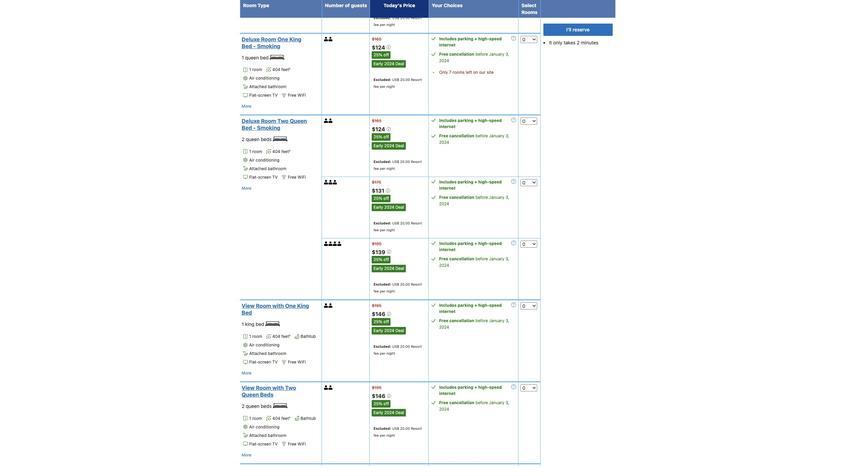 Task type: describe. For each thing, give the bounding box(es) containing it.
it only takes 2 minutes
[[549, 40, 599, 45]]

4 attached from the top
[[249, 433, 267, 438]]

3 attached bathroom from the top
[[249, 351, 287, 356]]

4 off from the top
[[384, 257, 389, 262]]

high- for deluxe room one king bed - smoking
[[479, 36, 490, 41]]

before for view room with two queen beds
[[476, 400, 488, 405]]

deluxe room two queen bed - smoking link
[[242, 118, 318, 131]]

cancellation for deluxe room one king bed - smoking
[[450, 52, 475, 57]]

$139
[[372, 249, 387, 255]]

on
[[474, 70, 479, 75]]

1 per from the top
[[380, 22, 386, 27]]

+ for deluxe room one king bed - smoking
[[475, 36, 478, 41]]

1 conditioning from the top
[[256, 76, 280, 81]]

1 screen from the top
[[258, 93, 271, 98]]

queen for deluxe room one king bed - smoking
[[245, 55, 259, 60]]

more for view room with two queen beds
[[242, 452, 252, 457]]

our
[[480, 70, 486, 75]]

view room with two queen beds link
[[242, 384, 318, 398]]

0 vertical spatial 2
[[577, 40, 580, 45]]

3 screen from the top
[[258, 359, 271, 365]]

deluxe room one king bed - smoking link
[[242, 36, 318, 49]]

4 air from the top
[[249, 424, 255, 429]]

deluxe room two queen bed - smoking
[[242, 118, 307, 131]]

4 january from the top
[[490, 256, 505, 261]]

3 free cancellation from the top
[[440, 195, 475, 200]]

5 early 2024 deal. you're getting a reduced rate because this property is offering a discount on stays between january 1 and april 1, 2024.. element from the top
[[372, 265, 406, 272]]

6 early 2024 deal. you're getting a reduced rate because this property is offering a discount on stays between january 1 and april 1, 2024.. element from the top
[[372, 327, 406, 335]]

includes parking + high-speed internet for view room with one king bed
[[440, 303, 502, 314]]

price
[[404, 2, 416, 8]]

2 air conditioning from the top
[[249, 157, 280, 163]]

1 room for view room with two queen beds
[[249, 416, 262, 421]]

rooms
[[522, 9, 538, 15]]

4 tv from the top
[[273, 441, 278, 446]]

3 flat-screen tv from the top
[[249, 359, 278, 365]]

internet for view room with one king bed
[[440, 309, 456, 314]]

3 early 2024 deal. you're getting a reduced rate because this property is offering a discount on stays between january 1 and april 1, 2024.. element from the top
[[372, 142, 406, 150]]

includes parking + high-speed internet for deluxe room two queen bed - smoking
[[440, 118, 502, 129]]

$195 for view room with one king bed
[[372, 303, 382, 308]]

7 us$ from the top
[[392, 426, 400, 430]]

deluxe room one king bed - smoking
[[242, 36, 302, 49]]

2 us$ 20.00 resort fee per night from the top
[[374, 78, 422, 89]]

more details on meals and payment options image for view room with one king bed
[[512, 303, 517, 307]]

4 early 2024 deal from the top
[[374, 266, 404, 271]]

cancellation for view room with one king bed
[[450, 318, 475, 323]]

$195 for view room with two queen beds
[[372, 385, 382, 390]]

1 room for view room with one king bed
[[249, 334, 262, 339]]

3 before january 3, 2024 from the top
[[440, 195, 510, 206]]

today's
[[384, 2, 402, 8]]

night for 25% off. you're getting a reduced rate because this property is offering a discount.. element corresponding to view room with one king bed
[[387, 351, 395, 355]]

2 fee from the top
[[374, 85, 379, 89]]

before for deluxe room two queen bed - smoking
[[476, 133, 488, 138]]

per for fifth early 2024 deal. you're getting a reduced rate because this property is offering a discount on stays between january 1 and april 1, 2024.. element from the bottom of the page
[[380, 166, 386, 171]]

1 for view room with one king bed
[[249, 334, 251, 339]]

3 flat- from the top
[[249, 359, 258, 365]]

off for deluxe room one king bed - smoking
[[384, 52, 389, 58]]

25% off for view room with two queen beds
[[374, 401, 389, 406]]

one inside deluxe room one king bed - smoking
[[278, 36, 288, 42]]

feet² for view room with one king bed
[[282, 334, 291, 339]]

king
[[245, 321, 255, 327]]

3 25% off. you're getting a reduced rate because this property is offering a discount.. element from the top
[[372, 195, 391, 202]]

2 tv from the top
[[273, 175, 278, 180]]

internet for deluxe room two queen bed - smoking
[[440, 124, 456, 129]]

404 feet² for two
[[273, 416, 291, 421]]

4 deal from the top
[[396, 266, 404, 271]]

3 attached from the top
[[249, 351, 267, 356]]

per for 6th early 2024 deal. you're getting a reduced rate because this property is offering a discount on stays between january 1 and april 1, 2024.. element from the bottom
[[380, 85, 386, 89]]

2 flat- from the top
[[249, 175, 258, 180]]

4 us$ from the top
[[392, 221, 400, 225]]

high- for view room with two queen beds
[[479, 385, 490, 390]]

1 flat- from the top
[[249, 93, 258, 98]]

3 bathroom from the top
[[268, 351, 287, 356]]

includes parking + high-speed internet for view room with two queen beds
[[440, 385, 502, 396]]

4 internet from the top
[[440, 247, 456, 252]]

minutes
[[581, 40, 599, 45]]

4 flat-screen tv from the top
[[249, 441, 278, 446]]

3 january from the top
[[490, 195, 505, 200]]

1 wifi from the top
[[298, 93, 306, 98]]

parking for deluxe room two queen bed - smoking
[[458, 118, 474, 123]]

6 fee from the top
[[374, 351, 379, 355]]

1 attached from the top
[[249, 84, 267, 89]]

3 tv from the top
[[273, 359, 278, 365]]

25% for deluxe room one king bed - smoking
[[374, 52, 383, 58]]

1 bathroom from the top
[[268, 84, 287, 89]]

4 25% from the top
[[374, 257, 383, 262]]

2 conditioning from the top
[[256, 157, 280, 163]]

3 fee from the top
[[374, 166, 379, 171]]

speed for deluxe room one king bed - smoking
[[490, 36, 502, 41]]

20.00 for deluxe room one king bed - smoking 25% off. you're getting a reduced rate because this property is offering a discount.. element
[[401, 78, 410, 82]]

3 speed from the top
[[490, 179, 502, 185]]

3 includes parking + high-speed internet from the top
[[440, 179, 502, 191]]

includes for deluxe room two queen bed - smoking
[[440, 118, 457, 123]]

2 for $146
[[242, 403, 245, 409]]

before january 3, 2024 for view room with one king bed
[[440, 318, 510, 330]]

5 fee from the top
[[374, 289, 379, 293]]

4 + from the top
[[475, 241, 478, 246]]

3 us$ 20.00 resort fee per night from the top
[[374, 160, 422, 171]]

2 screen from the top
[[258, 175, 271, 180]]

3 + from the top
[[475, 179, 478, 185]]

before january 3, 2024 for deluxe room two queen bed - smoking
[[440, 133, 510, 145]]

3 early 2024 deal from the top
[[374, 205, 404, 210]]

4 speed from the top
[[490, 241, 502, 246]]

choices
[[444, 2, 463, 8]]

includes for view room with two queen beds
[[440, 385, 457, 390]]

night for third 25% off. you're getting a reduced rate because this property is offering a discount.. element from the bottom of the page
[[387, 289, 395, 293]]

3, for deluxe room two queen bed - smoking
[[506, 133, 510, 138]]

3 conditioning from the top
[[256, 342, 280, 347]]

404 for one
[[273, 334, 280, 339]]

7 early 2024 deal. you're getting a reduced rate because this property is offering a discount on stays between january 1 and april 1, 2024.. element from the top
[[372, 409, 406, 416]]

$185
[[372, 241, 382, 246]]

2 bathroom from the top
[[268, 166, 287, 171]]

- for deluxe room one king bed - smoking
[[254, 43, 256, 49]]

$175
[[372, 180, 382, 185]]

3 before from the top
[[476, 195, 488, 200]]

2 free wifi from the top
[[288, 175, 306, 180]]

6 us$ 20.00 resort fee per night from the top
[[374, 344, 422, 355]]

smoking for one
[[257, 43, 281, 49]]

2 air from the top
[[249, 157, 255, 163]]

feet² for deluxe room two queen bed - smoking
[[282, 149, 291, 154]]

queen inside view room with two queen beds
[[242, 392, 259, 398]]

3 includes from the top
[[440, 179, 457, 185]]

takes
[[564, 40, 576, 45]]

per for first early 2024 deal. you're getting a reduced rate because this property is offering a discount on stays between january 1 and april 1, 2024.. element from the bottom of the page
[[380, 433, 386, 437]]

1 attached bathroom from the top
[[249, 84, 287, 89]]

3 air conditioning from the top
[[249, 342, 280, 347]]

4 free wifi from the top
[[288, 441, 306, 446]]

1 resort from the top
[[411, 16, 422, 20]]

i'll reserve button
[[544, 24, 613, 36]]

4 before january 3, 2024 from the top
[[440, 256, 510, 268]]

night for 25% off. you're getting a reduced rate because this property is offering a discount.. element associated with deluxe room two queen bed - smoking
[[387, 166, 395, 171]]

3 wifi from the top
[[298, 359, 306, 365]]

4 flat- from the top
[[249, 441, 258, 446]]

4 conditioning from the top
[[256, 424, 280, 429]]

bed for -
[[260, 55, 269, 60]]

3 early from the top
[[374, 205, 383, 210]]

bed for deluxe room two queen bed - smoking
[[242, 125, 252, 131]]

4 screen from the top
[[258, 441, 271, 446]]

resort for third 25% off. you're getting a reduced rate because this property is offering a discount.. element from the bottom of the page
[[411, 282, 422, 286]]

2 flat-screen tv from the top
[[249, 175, 278, 180]]

4 air conditioning from the top
[[249, 424, 280, 429]]

4 free cancellation from the top
[[440, 256, 475, 261]]

4 25% off. you're getting a reduced rate because this property is offering a discount.. element from the top
[[372, 256, 391, 264]]

1 queen bed
[[242, 55, 270, 60]]

before january 3, 2024 for deluxe room one king bed - smoking
[[440, 52, 510, 63]]

3 parking from the top
[[458, 179, 474, 185]]

room type
[[243, 2, 269, 8]]

night for deluxe room one king bed - smoking 25% off. you're getting a reduced rate because this property is offering a discount.. element
[[387, 85, 395, 89]]

your
[[432, 2, 443, 8]]

4 bathroom from the top
[[268, 433, 287, 438]]

early 2024 deal for view room with two queen beds
[[374, 410, 404, 415]]

6 us$ from the top
[[392, 344, 400, 349]]

room for deluxe room two queen bed - smoking
[[252, 149, 262, 154]]

4 fee from the top
[[374, 228, 379, 232]]

queen for deluxe room two queen bed - smoking
[[246, 136, 260, 142]]

4 parking from the top
[[458, 241, 474, 246]]

4 3, from the top
[[506, 256, 510, 261]]

25% off. you're getting a reduced rate because this property is offering a discount.. element for view room with two queen beds
[[372, 400, 391, 408]]

4 wifi from the top
[[298, 441, 306, 446]]

7
[[449, 70, 452, 75]]

view room with two queen beds
[[242, 385, 296, 398]]

two inside deluxe room two queen bed - smoking
[[278, 118, 289, 124]]

- for deluxe room two queen bed - smoking
[[254, 125, 256, 131]]

3 25% from the top
[[374, 196, 383, 201]]

free cancellation for view room with one king bed
[[440, 318, 475, 323]]

room for view room with one king bed
[[252, 334, 262, 339]]

1 excluded: from the top
[[374, 16, 391, 20]]

excluded: for fourth 25% off. you're getting a reduced rate because this property is offering a discount.. element from the bottom
[[374, 221, 391, 225]]

4 us$ 20.00 resort fee per night from the top
[[374, 221, 422, 232]]

20.00 for 25% off. you're getting a reduced rate because this property is offering a discount.. element associated with deluxe room two queen bed - smoking
[[401, 160, 410, 164]]

off for view room with one king bed
[[384, 319, 389, 324]]

king inside view room with one king bed
[[297, 303, 309, 309]]

5 us$ 20.00 resort fee per night from the top
[[374, 282, 422, 293]]

parking for view room with two queen beds
[[458, 385, 474, 390]]

queen for view room with two queen beds
[[246, 403, 260, 409]]

2 attached bathroom from the top
[[249, 166, 287, 171]]

view room with one king bed link
[[242, 303, 318, 316]]

number
[[325, 2, 344, 8]]

$165 for queen
[[372, 118, 382, 123]]

1 us$ 20.00 resort fee per night from the top
[[374, 16, 422, 27]]

4 includes from the top
[[440, 241, 457, 246]]

25% off for deluxe room two queen bed - smoking
[[374, 134, 389, 139]]

more link for view room with two queen beds
[[242, 452, 252, 458]]

free cancellation for deluxe room two queen bed - smoking
[[440, 133, 475, 138]]

3 3, from the top
[[506, 195, 510, 200]]

only
[[440, 70, 448, 75]]

25% for view room with one king bed
[[374, 319, 383, 324]]

1 for view room with two queen beds
[[249, 416, 251, 421]]



Task type: vqa. For each thing, say whether or not it's contained in the screenshot.
0
no



Task type: locate. For each thing, give the bounding box(es) containing it.
6 20.00 from the top
[[401, 344, 410, 349]]

bed for deluxe room one king bed - smoking
[[242, 43, 252, 49]]

2 includes parking + high-speed internet from the top
[[440, 118, 502, 129]]

room for view room with two queen beds
[[252, 416, 262, 421]]

early for deluxe room one king bed - smoking
[[374, 61, 383, 66]]

3 20.00 from the top
[[401, 160, 410, 164]]

more details on meals and payment options image for view room with two queen beds
[[512, 384, 517, 389]]

6 parking from the top
[[458, 385, 474, 390]]

0 vertical spatial two
[[278, 118, 289, 124]]

6 25% from the top
[[374, 401, 383, 406]]

bed right king on the bottom left of page
[[256, 321, 264, 327]]

1 vertical spatial two
[[285, 385, 296, 391]]

more link for deluxe room two queen bed - smoking
[[242, 185, 252, 192]]

tv
[[273, 93, 278, 98], [273, 175, 278, 180], [273, 359, 278, 365], [273, 441, 278, 446]]

queen
[[290, 118, 307, 124], [242, 392, 259, 398]]

free
[[440, 52, 449, 57], [288, 93, 297, 98], [440, 133, 449, 138], [288, 175, 297, 180], [440, 195, 449, 200], [440, 256, 449, 261], [440, 318, 449, 323], [288, 359, 297, 365], [440, 400, 449, 405], [288, 441, 297, 446]]

1 vertical spatial smoking
[[257, 125, 281, 131]]

3 internet from the top
[[440, 186, 456, 191]]

25% off
[[374, 52, 389, 58], [374, 134, 389, 139], [374, 196, 389, 201], [374, 257, 389, 262], [374, 319, 389, 324], [374, 401, 389, 406]]

resort for 25% off. you're getting a reduced rate because this property is offering a discount.. element corresponding to view room with one king bed
[[411, 344, 422, 349]]

0 vertical spatial more details on meals and payment options image
[[512, 179, 517, 184]]

0 vertical spatial one
[[278, 36, 288, 42]]

2 queen beds for beds
[[242, 403, 273, 409]]

site
[[487, 70, 494, 75]]

early
[[374, 61, 383, 66], [374, 143, 383, 148], [374, 205, 383, 210], [374, 266, 383, 271], [374, 328, 383, 333], [374, 410, 383, 415]]

1 early 2024 deal from the top
[[374, 61, 404, 66]]

early 2024 deal for view room with one king bed
[[374, 328, 404, 333]]

internet for deluxe room one king bed - smoking
[[440, 42, 456, 47]]

resort for 25% off. you're getting a reduced rate because this property is offering a discount.. element associated with deluxe room two queen bed - smoking
[[411, 160, 422, 164]]

includes for view room with one king bed
[[440, 303, 457, 308]]

night
[[387, 22, 395, 27], [387, 85, 395, 89], [387, 166, 395, 171], [387, 228, 395, 232], [387, 289, 395, 293], [387, 351, 395, 355], [387, 433, 395, 437]]

more details on meals and payment options image
[[512, 179, 517, 184], [512, 303, 517, 307], [512, 384, 517, 389]]

night for 25% off. you're getting a reduced rate because this property is offering a discount.. element related to view room with two queen beds
[[387, 433, 395, 437]]

3, for view room with one king bed
[[506, 318, 510, 323]]

$165
[[372, 36, 382, 42], [372, 118, 382, 123]]

5 free cancellation from the top
[[440, 318, 475, 323]]

more details on meals and payment options image for king
[[512, 36, 517, 41]]

2 early 2024 deal. you're getting a reduced rate because this property is offering a discount on stays between january 1 and april 1, 2024.. element from the top
[[372, 60, 406, 68]]

1 flat-screen tv from the top
[[249, 93, 278, 98]]

bed inside deluxe room one king bed - smoking
[[242, 43, 252, 49]]

1 vertical spatial beds
[[261, 403, 272, 409]]

3 per from the top
[[380, 166, 386, 171]]

3, for view room with two queen beds
[[506, 400, 510, 405]]

high- for deluxe room two queen bed - smoking
[[479, 118, 490, 123]]

4 before from the top
[[476, 256, 488, 261]]

feet² for deluxe room one king bed - smoking
[[282, 67, 291, 72]]

404 down view room with one king bed
[[273, 334, 280, 339]]

excluded:
[[374, 16, 391, 20], [374, 78, 391, 82], [374, 160, 391, 164], [374, 221, 391, 225], [374, 282, 391, 286], [374, 344, 391, 349], [374, 426, 391, 430]]

rooms
[[453, 70, 465, 75]]

view room with one king bed
[[242, 303, 309, 316]]

3 off from the top
[[384, 196, 389, 201]]

404 feet²
[[273, 67, 291, 72], [273, 149, 291, 154], [273, 334, 291, 339], [273, 416, 291, 421]]

1 - from the top
[[254, 43, 256, 49]]

queen inside deluxe room two queen bed - smoking
[[290, 118, 307, 124]]

-
[[254, 43, 256, 49], [254, 125, 256, 131]]

0 vertical spatial bed
[[242, 43, 252, 49]]

2 vertical spatial bed
[[242, 310, 252, 316]]

bathroom
[[268, 84, 287, 89], [268, 166, 287, 171], [268, 351, 287, 356], [268, 433, 287, 438]]

off
[[384, 52, 389, 58], [384, 134, 389, 139], [384, 196, 389, 201], [384, 257, 389, 262], [384, 319, 389, 324], [384, 401, 389, 406]]

6 includes parking + high-speed internet from the top
[[440, 385, 502, 396]]

5 + from the top
[[475, 303, 478, 308]]

404 down deluxe room two queen bed - smoking
[[273, 149, 280, 154]]

1 vertical spatial more details on meals and payment options image
[[512, 303, 517, 307]]

2 wifi from the top
[[298, 175, 306, 180]]

2 for $124
[[242, 136, 245, 142]]

6 3, from the top
[[506, 400, 510, 405]]

4 includes parking + high-speed internet from the top
[[440, 241, 502, 252]]

5 early 2024 deal from the top
[[374, 328, 404, 333]]

20.00 for 25% off. you're getting a reduced rate because this property is offering a discount.. element related to view room with two queen beds
[[401, 426, 410, 430]]

select rooms
[[522, 2, 538, 15]]

2
[[577, 40, 580, 45], [242, 136, 245, 142], [242, 403, 245, 409]]

7 fee from the top
[[374, 433, 379, 437]]

0 vertical spatial queen
[[290, 118, 307, 124]]

+ for view room with one king bed
[[475, 303, 478, 308]]

5 3, from the top
[[506, 318, 510, 323]]

1 high- from the top
[[479, 36, 490, 41]]

2 $195 from the top
[[372, 385, 382, 390]]

internet
[[440, 42, 456, 47], [440, 124, 456, 129], [440, 186, 456, 191], [440, 247, 456, 252], [440, 309, 456, 314], [440, 391, 456, 396]]

1 $146 from the top
[[372, 311, 387, 317]]

type
[[258, 2, 269, 8]]

2 vertical spatial queen
[[246, 403, 260, 409]]

includes for deluxe room one king bed - smoking
[[440, 36, 457, 41]]

1 before january 3, 2024 from the top
[[440, 52, 510, 63]]

2 internet from the top
[[440, 124, 456, 129]]

per for 4th early 2024 deal. you're getting a reduced rate because this property is offering a discount on stays between january 1 and april 1, 2024.. element from the bottom of the page
[[380, 228, 386, 232]]

$165 for king
[[372, 36, 382, 42]]

0 vertical spatial bed
[[260, 55, 269, 60]]

1 room from the top
[[252, 67, 262, 72]]

room down deluxe room two queen bed - smoking
[[252, 149, 262, 154]]

404 feet² down view room with two queen beds link
[[273, 416, 291, 421]]

0 vertical spatial view
[[242, 303, 255, 309]]

3 more details on meals and payment options image from the top
[[512, 240, 517, 245]]

6 25% off from the top
[[374, 401, 389, 406]]

screen
[[258, 93, 271, 98], [258, 175, 271, 180], [258, 359, 271, 365], [258, 441, 271, 446]]

1 room for deluxe room two queen bed - smoking
[[249, 149, 262, 154]]

404 feet² for one
[[273, 334, 291, 339]]

0 vertical spatial with
[[273, 303, 284, 309]]

25% off. you're getting a reduced rate because this property is offering a discount.. element for view room with one king bed
[[372, 318, 391, 326]]

feet² down deluxe room one king bed - smoking link
[[282, 67, 291, 72]]

today's price
[[384, 2, 416, 8]]

2 vertical spatial 2
[[242, 403, 245, 409]]

1 vertical spatial $195
[[372, 385, 382, 390]]

view
[[242, 303, 255, 309], [242, 385, 255, 391]]

more link for deluxe room one king bed - smoking
[[242, 103, 252, 110]]

404 down beds
[[273, 416, 280, 421]]

0 vertical spatial $124
[[372, 44, 387, 50]]

1 25% off from the top
[[374, 52, 389, 58]]

1
[[242, 55, 244, 60], [249, 67, 251, 72], [249, 149, 251, 154], [242, 321, 244, 327], [249, 334, 251, 339], [249, 416, 251, 421]]

deal for deluxe room two queen bed - smoking
[[396, 143, 404, 148]]

7 night from the top
[[387, 433, 395, 437]]

bathtub
[[301, 334, 316, 339], [301, 416, 316, 421]]

speed for view room with one king bed
[[490, 303, 502, 308]]

room for deluxe room two queen bed - smoking
[[261, 118, 276, 124]]

deluxe for deluxe room one king bed - smoking
[[242, 36, 260, 42]]

- inside deluxe room two queen bed - smoking
[[254, 125, 256, 131]]

left
[[466, 70, 473, 75]]

1 room
[[249, 67, 262, 72], [249, 149, 262, 154], [249, 334, 262, 339], [249, 416, 262, 421]]

6 early from the top
[[374, 410, 383, 415]]

25% off for view room with one king bed
[[374, 319, 389, 324]]

high-
[[479, 36, 490, 41], [479, 118, 490, 123], [479, 179, 490, 185], [479, 241, 490, 246], [479, 303, 490, 308], [479, 385, 490, 390]]

per for 3rd early 2024 deal. you're getting a reduced rate because this property is offering a discount on stays between january 1 and april 1, 2024.. element from the bottom
[[380, 289, 386, 293]]

cancellation for deluxe room two queen bed - smoking
[[450, 133, 475, 138]]

5 early from the top
[[374, 328, 383, 333]]

404 down deluxe room one king bed - smoking link
[[273, 67, 280, 72]]

with for one
[[273, 303, 284, 309]]

us$
[[392, 16, 400, 20], [392, 78, 400, 82], [392, 160, 400, 164], [392, 221, 400, 225], [392, 282, 400, 286], [392, 344, 400, 349], [392, 426, 400, 430]]

1 room down '1 king bed'
[[249, 334, 262, 339]]

25% off for deluxe room one king bed - smoking
[[374, 52, 389, 58]]

flat-
[[249, 93, 258, 98], [249, 175, 258, 180], [249, 359, 258, 365], [249, 441, 258, 446]]

before
[[476, 52, 488, 57], [476, 133, 488, 138], [476, 195, 488, 200], [476, 256, 488, 261], [476, 318, 488, 323], [476, 400, 488, 405]]

two
[[278, 118, 289, 124], [285, 385, 296, 391]]

5 deal from the top
[[396, 328, 404, 333]]

0 vertical spatial king
[[290, 36, 302, 42]]

queen down deluxe room two queen bed - smoking
[[246, 136, 260, 142]]

5 excluded: from the top
[[374, 282, 391, 286]]

number of guests
[[325, 2, 367, 8]]

1 vertical spatial bed
[[256, 321, 264, 327]]

room down 1 queen bed
[[252, 67, 262, 72]]

2 queen beds down deluxe room two queen bed - smoking
[[242, 136, 273, 142]]

2 404 from the top
[[273, 149, 280, 154]]

1 vertical spatial view
[[242, 385, 255, 391]]

attached bathroom
[[249, 84, 287, 89], [249, 166, 287, 171], [249, 351, 287, 356], [249, 433, 287, 438]]

3 free wifi from the top
[[288, 359, 306, 365]]

1 smoking from the top
[[257, 43, 281, 49]]

2 queen beds down beds
[[242, 403, 273, 409]]

before for view room with one king bed
[[476, 318, 488, 323]]

2 $165 from the top
[[372, 118, 382, 123]]

2 january from the top
[[490, 133, 505, 138]]

2 high- from the top
[[479, 118, 490, 123]]

includes
[[440, 36, 457, 41], [440, 118, 457, 123], [440, 179, 457, 185], [440, 241, 457, 246], [440, 303, 457, 308], [440, 385, 457, 390]]

$131
[[372, 187, 386, 194]]

deluxe inside deluxe room two queen bed - smoking
[[242, 118, 260, 124]]

with inside view room with one king bed
[[273, 303, 284, 309]]

with inside view room with two queen beds
[[273, 385, 284, 391]]

404 feet² down deluxe room two queen bed - smoking link
[[273, 149, 291, 154]]

early for view room with two queen beds
[[374, 410, 383, 415]]

your choices
[[432, 2, 463, 8]]

•
[[433, 70, 435, 75]]

room
[[243, 2, 257, 8], [261, 36, 276, 42], [261, 118, 276, 124], [256, 303, 271, 309], [256, 385, 271, 391]]

cancellation for view room with two queen beds
[[450, 400, 475, 405]]

1 vertical spatial more details on meals and payment options image
[[512, 118, 517, 122]]

0 vertical spatial queen
[[245, 55, 259, 60]]

1 vertical spatial bathtub
[[301, 416, 316, 421]]

$124 for deluxe room one king bed - smoking
[[372, 44, 387, 50]]

i'll reserve
[[567, 27, 590, 32]]

5 us$ from the top
[[392, 282, 400, 286]]

1 vertical spatial deluxe
[[242, 118, 260, 124]]

off for view room with two queen beds
[[384, 401, 389, 406]]

3 404 from the top
[[273, 334, 280, 339]]

bed
[[260, 55, 269, 60], [256, 321, 264, 327]]

25% off. you're getting a reduced rate because this property is offering a discount.. element for deluxe room one king bed - smoking
[[372, 51, 391, 59]]

speed
[[490, 36, 502, 41], [490, 118, 502, 123], [490, 179, 502, 185], [490, 241, 502, 246], [490, 303, 502, 308], [490, 385, 502, 390]]

2 beds from the top
[[261, 403, 272, 409]]

view inside view room with two queen beds
[[242, 385, 255, 391]]

404
[[273, 67, 280, 72], [273, 149, 280, 154], [273, 334, 280, 339], [273, 416, 280, 421]]

occupancy image
[[324, 37, 329, 41], [324, 119, 329, 123], [329, 119, 333, 123], [333, 180, 338, 185], [329, 241, 333, 246], [338, 241, 342, 246], [324, 304, 329, 308], [329, 304, 333, 308]]

$124 for deluxe room two queen bed - smoking
[[372, 126, 387, 132]]

one
[[278, 36, 288, 42], [285, 303, 296, 309]]

internet for view room with two queen beds
[[440, 391, 456, 396]]

1 night from the top
[[387, 22, 395, 27]]

room down '1 king bed'
[[252, 334, 262, 339]]

smoking inside deluxe room one king bed - smoking
[[257, 43, 281, 49]]

4 early from the top
[[374, 266, 383, 271]]

resort for deluxe room one king bed - smoking 25% off. you're getting a reduced rate because this property is offering a discount.. element
[[411, 78, 422, 82]]

it
[[549, 40, 552, 45]]

1 vertical spatial queen
[[246, 136, 260, 142]]

$195
[[372, 303, 382, 308], [372, 385, 382, 390]]

2 before january 3, 2024 from the top
[[440, 133, 510, 145]]

7 excluded: from the top
[[374, 426, 391, 430]]

0 vertical spatial deluxe
[[242, 36, 260, 42]]

guests
[[351, 2, 367, 8]]

air
[[249, 76, 255, 81], [249, 157, 255, 163], [249, 342, 255, 347], [249, 424, 255, 429]]

parking for deluxe room one king bed - smoking
[[458, 36, 474, 41]]

per
[[380, 22, 386, 27], [380, 85, 386, 89], [380, 166, 386, 171], [380, 228, 386, 232], [380, 289, 386, 293], [380, 351, 386, 355], [380, 433, 386, 437]]

$124
[[372, 44, 387, 50], [372, 126, 387, 132]]

1 room down beds
[[249, 416, 262, 421]]

feet² down view room with two queen beds link
[[282, 416, 291, 421]]

room inside deluxe room two queen bed - smoking
[[261, 118, 276, 124]]

20.00
[[401, 16, 410, 20], [401, 78, 410, 82], [401, 160, 410, 164], [401, 221, 410, 225], [401, 282, 410, 286], [401, 344, 410, 349], [401, 426, 410, 430]]

bed for bed
[[256, 321, 264, 327]]

occupancy image
[[329, 37, 333, 41], [324, 180, 329, 185], [329, 180, 333, 185], [324, 241, 329, 246], [333, 241, 338, 246], [324, 385, 329, 390], [329, 385, 333, 390]]

speed for deluxe room two queen bed - smoking
[[490, 118, 502, 123]]

3 high- from the top
[[479, 179, 490, 185]]

early 2024 deal. you're getting a reduced rate because this property is offering a discount on stays between january 1 and april 1, 2024.. element
[[372, 0, 406, 6], [372, 60, 406, 68], [372, 142, 406, 150], [372, 204, 406, 211], [372, 265, 406, 272], [372, 327, 406, 335], [372, 409, 406, 416]]

beds
[[260, 392, 274, 398]]

bathtub for view room with two queen beds
[[301, 416, 316, 421]]

attached
[[249, 84, 267, 89], [249, 166, 267, 171], [249, 351, 267, 356], [249, 433, 267, 438]]

25% off. you're getting a reduced rate because this property is offering a discount.. element
[[372, 51, 391, 59], [372, 133, 391, 141], [372, 195, 391, 202], [372, 256, 391, 264], [372, 318, 391, 326], [372, 400, 391, 408]]

parking for view room with one king bed
[[458, 303, 474, 308]]

1 king bed
[[242, 321, 266, 327]]

$146 for view room with two queen beds
[[372, 393, 387, 399]]

1 vertical spatial one
[[285, 303, 296, 309]]

1 horizontal spatial queen
[[290, 118, 307, 124]]

6 per from the top
[[380, 351, 386, 355]]

6 off from the top
[[384, 401, 389, 406]]

25%
[[374, 52, 383, 58], [374, 134, 383, 139], [374, 196, 383, 201], [374, 257, 383, 262], [374, 319, 383, 324], [374, 401, 383, 406]]

bed down deluxe room one king bed - smoking
[[260, 55, 269, 60]]

deal for deluxe room one king bed - smoking
[[396, 61, 404, 66]]

night for fourth 25% off. you're getting a reduced rate because this property is offering a discount.. element from the bottom
[[387, 228, 395, 232]]

0 horizontal spatial queen
[[242, 392, 259, 398]]

1 vertical spatial queen
[[242, 392, 259, 398]]

1 $165 from the top
[[372, 36, 382, 42]]

2 off from the top
[[384, 134, 389, 139]]

1 vertical spatial $124
[[372, 126, 387, 132]]

beds down beds
[[261, 403, 272, 409]]

before january 3, 2024
[[440, 52, 510, 63], [440, 133, 510, 145], [440, 195, 510, 206], [440, 256, 510, 268], [440, 318, 510, 330], [440, 400, 510, 412]]

2 25% off. you're getting a reduced rate because this property is offering a discount.. element from the top
[[372, 133, 391, 141]]

1 vertical spatial 2
[[242, 136, 245, 142]]

feet²
[[282, 67, 291, 72], [282, 149, 291, 154], [282, 334, 291, 339], [282, 416, 291, 421]]

wifi
[[298, 93, 306, 98], [298, 175, 306, 180], [298, 359, 306, 365], [298, 441, 306, 446]]

3 deal from the top
[[396, 205, 404, 210]]

0 vertical spatial bathtub
[[301, 334, 316, 339]]

deal
[[396, 61, 404, 66], [396, 143, 404, 148], [396, 205, 404, 210], [396, 266, 404, 271], [396, 328, 404, 333], [396, 410, 404, 415]]

queen down deluxe room one king bed - smoking
[[245, 55, 259, 60]]

0 vertical spatial -
[[254, 43, 256, 49]]

feet² down deluxe room two queen bed - smoking link
[[282, 149, 291, 154]]

1 vertical spatial bed
[[242, 125, 252, 131]]

view inside view room with one king bed
[[242, 303, 255, 309]]

0 vertical spatial beds
[[261, 136, 272, 142]]

7 20.00 from the top
[[401, 426, 410, 430]]

beds for beds
[[261, 403, 272, 409]]

free cancellation for deluxe room one king bed - smoking
[[440, 52, 475, 57]]

2 vertical spatial more details on meals and payment options image
[[512, 384, 517, 389]]

2 queen beds
[[242, 136, 273, 142], [242, 403, 273, 409]]

5 parking from the top
[[458, 303, 474, 308]]

excluded: for 25% off. you're getting a reduced rate because this property is offering a discount.. element associated with deluxe room two queen bed - smoking
[[374, 160, 391, 164]]

0 vertical spatial 2 queen beds
[[242, 136, 273, 142]]

1 vertical spatial -
[[254, 125, 256, 131]]

bed inside view room with one king bed
[[242, 310, 252, 316]]

deluxe inside deluxe room one king bed - smoking
[[242, 36, 260, 42]]

2 free cancellation from the top
[[440, 133, 475, 138]]

includes parking + high-speed internet
[[440, 36, 502, 47], [440, 118, 502, 129], [440, 179, 502, 191], [440, 241, 502, 252], [440, 303, 502, 314], [440, 385, 502, 396]]

excluded: for 25% off. you're getting a reduced rate because this property is offering a discount.. element corresponding to view room with one king bed
[[374, 344, 391, 349]]

more for view room with one king bed
[[242, 370, 252, 376]]

0 vertical spatial $165
[[372, 36, 382, 42]]

404 feet² down deluxe room one king bed - smoking link
[[273, 67, 291, 72]]

+ for deluxe room two queen bed - smoking
[[475, 118, 478, 123]]

fee
[[374, 22, 379, 27], [374, 85, 379, 89], [374, 166, 379, 171], [374, 228, 379, 232], [374, 289, 379, 293], [374, 351, 379, 355], [374, 433, 379, 437]]

2 vertical spatial more details on meals and payment options image
[[512, 240, 517, 245]]

air conditioning
[[249, 76, 280, 81], [249, 157, 280, 163], [249, 342, 280, 347], [249, 424, 280, 429]]

25% off. you're getting a reduced rate because this property is offering a discount.. element for deluxe room two queen bed - smoking
[[372, 133, 391, 141]]

queen down view room with two queen beds on the bottom left of the page
[[246, 403, 260, 409]]

deluxe
[[242, 36, 260, 42], [242, 118, 260, 124]]

25% for deluxe room two queen bed - smoking
[[374, 134, 383, 139]]

1 room down 1 queen bed
[[249, 67, 262, 72]]

2 more from the top
[[242, 186, 252, 191]]

1 vertical spatial $146
[[372, 393, 387, 399]]

3 1 room from the top
[[249, 334, 262, 339]]

6 high- from the top
[[479, 385, 490, 390]]

4 25% off from the top
[[374, 257, 389, 262]]

early 2024 deal for deluxe room two queen bed - smoking
[[374, 143, 404, 148]]

1 vertical spatial with
[[273, 385, 284, 391]]

more details on meals and payment options image
[[512, 36, 517, 41], [512, 118, 517, 122], [512, 240, 517, 245]]

5 25% from the top
[[374, 319, 383, 324]]

20.00 for fourth 25% off. you're getting a reduced rate because this property is offering a discount.. element from the bottom
[[401, 221, 410, 225]]

4 404 feet² from the top
[[273, 416, 291, 421]]

1 includes parking + high-speed internet from the top
[[440, 36, 502, 47]]

more for deluxe room one king bed - smoking
[[242, 104, 252, 109]]

resort
[[411, 16, 422, 20], [411, 78, 422, 82], [411, 160, 422, 164], [411, 221, 422, 225], [411, 282, 422, 286], [411, 344, 422, 349], [411, 426, 422, 430]]

room inside deluxe room one king bed - smoking
[[261, 36, 276, 42]]

only 7 rooms left on our site
[[440, 70, 494, 75]]

3 night from the top
[[387, 166, 395, 171]]

room for view room with two queen beds
[[256, 385, 271, 391]]

king inside deluxe room one king bed - smoking
[[290, 36, 302, 42]]

5 before january 3, 2024 from the top
[[440, 318, 510, 330]]

0 vertical spatial $146
[[372, 311, 387, 317]]

of
[[345, 2, 350, 8]]

3, for deluxe room one king bed - smoking
[[506, 52, 510, 57]]

beds down deluxe room two queen bed - smoking
[[261, 136, 272, 142]]

1 free wifi from the top
[[288, 93, 306, 98]]

before for deluxe room one king bed - smoking
[[476, 52, 488, 57]]

1 vertical spatial $165
[[372, 118, 382, 123]]

1 vertical spatial king
[[297, 303, 309, 309]]

bed inside deluxe room two queen bed - smoking
[[242, 125, 252, 131]]

2 3, from the top
[[506, 133, 510, 138]]

0 vertical spatial more details on meals and payment options image
[[512, 36, 517, 41]]

5 speed from the top
[[490, 303, 502, 308]]

1 off from the top
[[384, 52, 389, 58]]

january for deluxe room one king bed - smoking
[[490, 52, 505, 57]]

1 20.00 from the top
[[401, 16, 410, 20]]

$146
[[372, 311, 387, 317], [372, 393, 387, 399]]

room down beds
[[252, 416, 262, 421]]

1 404 from the top
[[273, 67, 280, 72]]

1 view from the top
[[242, 303, 255, 309]]

1 room down deluxe room two queen bed - smoking
[[249, 149, 262, 154]]

more link for view room with one king bed
[[242, 370, 252, 377]]

more link
[[242, 103, 252, 110], [242, 185, 252, 192], [242, 370, 252, 377], [242, 452, 252, 458]]

cancellation
[[450, 52, 475, 57], [450, 133, 475, 138], [450, 195, 475, 200], [450, 256, 475, 261], [450, 318, 475, 323], [450, 400, 475, 405]]

smoking
[[257, 43, 281, 49], [257, 125, 281, 131]]

- inside deluxe room one king bed - smoking
[[254, 43, 256, 49]]

room for deluxe room one king bed - smoking
[[261, 36, 276, 42]]

404 for king
[[273, 67, 280, 72]]

3 air from the top
[[249, 342, 255, 347]]

0 vertical spatial smoking
[[257, 43, 281, 49]]

conditioning
[[256, 76, 280, 81], [256, 157, 280, 163], [256, 342, 280, 347], [256, 424, 280, 429]]

5 high- from the top
[[479, 303, 490, 308]]

only
[[554, 40, 563, 45]]

feet² down the view room with one king bed 'link'
[[282, 334, 291, 339]]

more
[[242, 104, 252, 109], [242, 186, 252, 191], [242, 370, 252, 376], [242, 452, 252, 457]]

2 queen beds for -
[[242, 136, 273, 142]]

3,
[[506, 52, 510, 57], [506, 133, 510, 138], [506, 195, 510, 200], [506, 256, 510, 261], [506, 318, 510, 323], [506, 400, 510, 405]]

january for deluxe room two queen bed - smoking
[[490, 133, 505, 138]]

free cancellation
[[440, 52, 475, 57], [440, 133, 475, 138], [440, 195, 475, 200], [440, 256, 475, 261], [440, 318, 475, 323], [440, 400, 475, 405]]

january
[[490, 52, 505, 57], [490, 133, 505, 138], [490, 195, 505, 200], [490, 256, 505, 261], [490, 318, 505, 323], [490, 400, 505, 405]]

with
[[273, 303, 284, 309], [273, 385, 284, 391]]

1 air conditioning from the top
[[249, 76, 280, 81]]

per for sixth early 2024 deal. you're getting a reduced rate because this property is offering a discount on stays between january 1 and april 1, 2024.. element from the top of the page
[[380, 351, 386, 355]]

excluded: for deluxe room one king bed - smoking 25% off. you're getting a reduced rate because this property is offering a discount.. element
[[374, 78, 391, 82]]

1 vertical spatial 2 queen beds
[[242, 403, 273, 409]]

room inside view room with one king bed
[[256, 303, 271, 309]]

queen
[[245, 55, 259, 60], [246, 136, 260, 142], [246, 403, 260, 409]]

two inside view room with two queen beds
[[285, 385, 296, 391]]

0 vertical spatial $195
[[372, 303, 382, 308]]

404 feet² down the view room with one king bed 'link'
[[273, 334, 291, 339]]

3 more link from the top
[[242, 370, 252, 377]]

smoking inside deluxe room two queen bed - smoking
[[257, 125, 281, 131]]

4 early 2024 deal. you're getting a reduced rate because this property is offering a discount on stays between january 1 and april 1, 2024.. element from the top
[[372, 204, 406, 211]]

select
[[522, 2, 537, 8]]

2024
[[440, 58, 450, 63], [385, 61, 395, 66], [440, 140, 450, 145], [385, 143, 395, 148], [440, 201, 450, 206], [385, 205, 395, 210], [440, 263, 450, 268], [385, 266, 395, 271], [440, 325, 450, 330], [385, 328, 395, 333], [440, 407, 450, 412], [385, 410, 395, 415]]

25% for view room with two queen beds
[[374, 401, 383, 406]]

one inside view room with one king bed
[[285, 303, 296, 309]]

deal for view room with two queen beds
[[396, 410, 404, 415]]

off for deluxe room two queen bed - smoking
[[384, 134, 389, 139]]

room inside view room with two queen beds
[[256, 385, 271, 391]]



